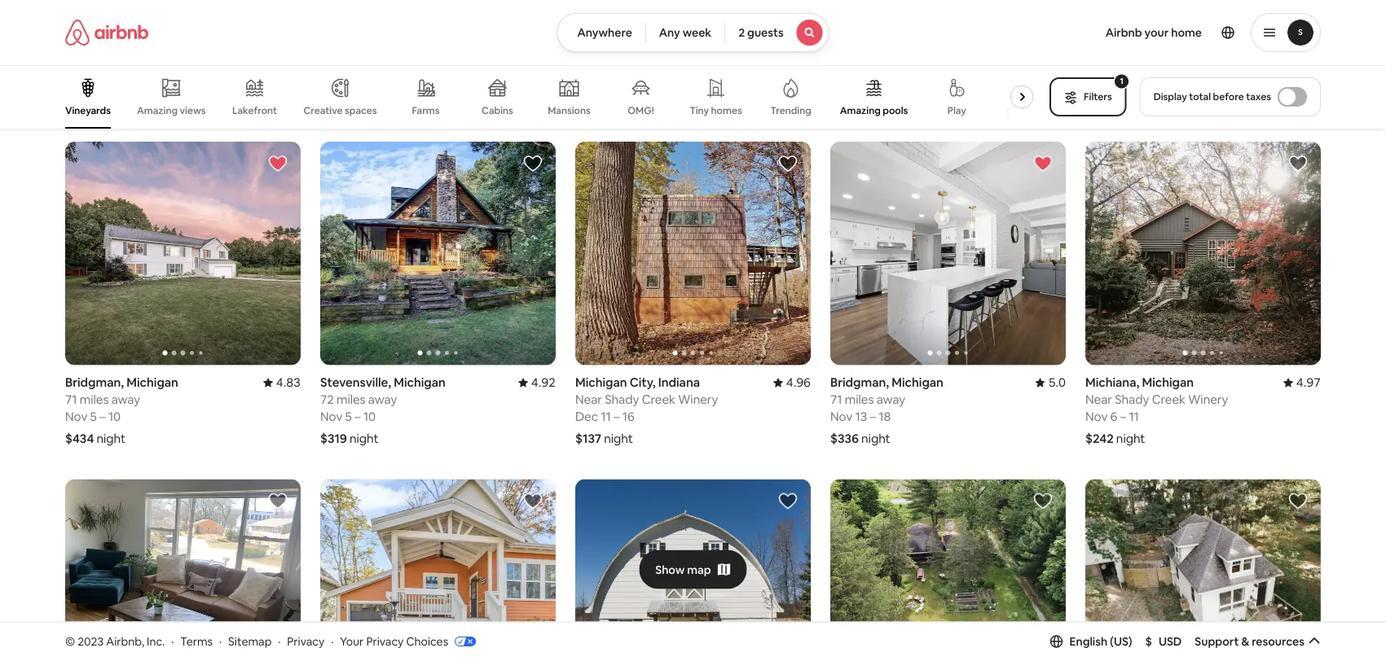 Task type: locate. For each thing, give the bounding box(es) containing it.
lakefront
[[232, 104, 277, 117]]

71 inside bridgman, michigan 71 miles away nov 13 – 18 $336 night
[[830, 392, 842, 408]]

airbnb your home link
[[1096, 15, 1212, 50]]

11 right 6
[[1129, 409, 1139, 425]]

2 winery from the left
[[1188, 392, 1228, 408]]

bridgman, inside bridgman, michigan 71 miles away nov 5 – 10 $434 night
[[65, 375, 124, 391]]

michigan
[[127, 375, 178, 391], [394, 375, 446, 391], [575, 375, 627, 391], [892, 375, 944, 391], [1142, 375, 1194, 391]]

1 night from the left
[[97, 431, 126, 447]]

71 up $336
[[830, 392, 842, 408]]

night down 6
[[1116, 431, 1145, 447]]

play
[[948, 104, 966, 117]]

total
[[1189, 90, 1211, 103]]

amazing for amazing pools
[[840, 104, 881, 117]]

1 horizontal spatial 11
[[1129, 409, 1139, 425]]

11
[[601, 409, 611, 425], [1129, 409, 1139, 425]]

omg!
[[628, 104, 654, 117]]

1 creek from the left
[[642, 392, 676, 408]]

2 miles from the left
[[336, 392, 366, 408]]

– inside the michiana, michigan near shady creek winery nov 6 – 11 $242 night
[[1120, 409, 1126, 425]]

none search field containing anywhere
[[557, 13, 829, 52]]

None search field
[[557, 13, 829, 52]]

your
[[340, 634, 364, 649]]

2 71 from the left
[[830, 392, 842, 408]]

near up dec
[[575, 392, 602, 408]]

1 horizontal spatial amazing
[[840, 104, 881, 117]]

remove from wishlist: bridgman, michigan image
[[268, 154, 288, 174], [1033, 154, 1053, 174]]

night for $336
[[861, 431, 890, 447]]

miles inside stevensville, michigan 72 miles away nov 5 – 10 $319 night
[[336, 392, 366, 408]]

night inside bridgman, michigan 71 miles away nov 5 – 10 $434 night
[[97, 431, 126, 447]]

remove from wishlist: bridgman, michigan image for 4.83
[[268, 154, 288, 174]]

michigan inside stevensville, michigan 72 miles away nov 5 – 10 $319 night
[[394, 375, 446, 391]]

miles inside bridgman, michigan 71 miles away nov 5 – 10 $434 night
[[80, 392, 109, 408]]

1 horizontal spatial remove from wishlist: bridgman, michigan image
[[1033, 154, 1053, 174]]

3 miles from the left
[[845, 392, 874, 408]]

0 horizontal spatial 11
[[601, 409, 611, 425]]

nov inside bridgman, michigan 71 miles away nov 5 – 10 $434 night
[[65, 409, 87, 425]]

0 horizontal spatial miles
[[80, 392, 109, 408]]

2 horizontal spatial away
[[877, 392, 905, 408]]

1 privacy from the left
[[287, 634, 325, 649]]

1 miles from the left
[[80, 392, 109, 408]]

1 winery from the left
[[678, 392, 718, 408]]

4 nov from the left
[[1085, 409, 1108, 425]]

11 inside michigan city, indiana near shady creek winery dec 11 – 16 $137 night
[[601, 409, 611, 425]]

near
[[575, 392, 602, 408], [1085, 392, 1112, 408]]

nov inside stevensville, michigan 72 miles away nov 5 – 10 $319 night
[[320, 409, 342, 425]]

2 michigan from the left
[[394, 375, 446, 391]]

away for $319
[[368, 392, 397, 408]]

1 – from the left
[[99, 409, 106, 425]]

group containing amazing views
[[65, 65, 1063, 129]]

4.83 out of 5 average rating image
[[263, 375, 301, 391]]

4 night from the left
[[861, 431, 890, 447]]

views
[[180, 104, 206, 117]]

night inside the michiana, michigan near shady creek winery nov 6 – 11 $242 night
[[1116, 431, 1145, 447]]

2 horizontal spatial miles
[[845, 392, 874, 408]]

cabins
[[482, 104, 513, 117]]

$ usd
[[1145, 635, 1182, 649]]

miles inside bridgman, michigan 71 miles away nov 13 – 18 $336 night
[[845, 392, 874, 408]]

2 shady from the left
[[1115, 392, 1149, 408]]

michigan inside michigan city, indiana near shady creek winery dec 11 – 16 $137 night
[[575, 375, 627, 391]]

2 near from the left
[[1085, 392, 1112, 408]]

choices
[[406, 634, 448, 649]]

night down '16'
[[604, 431, 633, 447]]

0 horizontal spatial creek
[[642, 392, 676, 408]]

airbnb
[[1106, 25, 1142, 40]]

&
[[1241, 635, 1249, 649]]

1 10 from the left
[[108, 409, 121, 425]]

remove from wishlist: bridgman, michigan image for 5.0
[[1033, 154, 1053, 174]]

1 5 from the left
[[90, 409, 97, 425]]

3 nov from the left
[[830, 409, 853, 425]]

– inside bridgman, michigan 71 miles away nov 13 – 18 $336 night
[[870, 409, 876, 425]]

1 11 from the left
[[601, 409, 611, 425]]

–
[[99, 409, 106, 425], [355, 409, 361, 425], [614, 409, 620, 425], [870, 409, 876, 425], [1120, 409, 1126, 425]]

english
[[1070, 635, 1108, 649]]

1 · from the left
[[171, 634, 174, 649]]

4.92 out of 5 average rating image
[[518, 375, 556, 391]]

3 away from the left
[[877, 392, 905, 408]]

0 horizontal spatial 10
[[108, 409, 121, 425]]

away inside bridgman, michigan 71 miles away nov 13 – 18 $336 night
[[877, 392, 905, 408]]

10
[[108, 409, 121, 425], [363, 409, 376, 425]]

1 horizontal spatial 5
[[345, 409, 352, 425]]

5 for $434
[[90, 409, 97, 425]]

nov for $336
[[830, 409, 853, 425]]

night inside michigan city, indiana near shady creek winery dec 11 – 16 $137 night
[[604, 431, 633, 447]]

near inside the michiana, michigan near shady creek winery nov 6 – 11 $242 night
[[1085, 392, 1112, 408]]

4 – from the left
[[870, 409, 876, 425]]

away for $336
[[877, 392, 905, 408]]

· left privacy link
[[278, 634, 281, 649]]

filters button
[[1050, 77, 1127, 117]]

resources
[[1252, 635, 1305, 649]]

terms
[[180, 634, 213, 649]]

privacy left your
[[287, 634, 325, 649]]

5 inside bridgman, michigan 71 miles away nov 5 – 10 $434 night
[[90, 409, 97, 425]]

$319
[[320, 431, 347, 447]]

1 bridgman, from the left
[[65, 375, 124, 391]]

amazing left pools
[[840, 104, 881, 117]]

0 horizontal spatial winery
[[678, 392, 718, 408]]

·
[[171, 634, 174, 649], [219, 634, 222, 649], [278, 634, 281, 649], [331, 634, 334, 649]]

winery
[[678, 392, 718, 408], [1188, 392, 1228, 408]]

71 up $434
[[65, 392, 77, 408]]

michigan for stevensville, michigan 72 miles away nov 5 – 10 $319 night
[[394, 375, 446, 391]]

5 night from the left
[[1116, 431, 1145, 447]]

nov up $434
[[65, 409, 87, 425]]

night
[[97, 431, 126, 447], [350, 431, 379, 447], [604, 431, 633, 447], [861, 431, 890, 447], [1116, 431, 1145, 447]]

shady
[[605, 392, 639, 408], [1115, 392, 1149, 408]]

0 horizontal spatial 5
[[90, 409, 97, 425]]

2 10 from the left
[[363, 409, 376, 425]]

night right $434
[[97, 431, 126, 447]]

night right $319
[[350, 431, 379, 447]]

creative
[[304, 104, 343, 117]]

· right inc.
[[171, 634, 174, 649]]

4 michigan from the left
[[892, 375, 944, 391]]

3 – from the left
[[614, 409, 620, 425]]

10 inside bridgman, michigan 71 miles away nov 5 – 10 $434 night
[[108, 409, 121, 425]]

1 add to wishlist: new buffalo, michigan image from the left
[[523, 492, 543, 511]]

0 horizontal spatial amazing
[[137, 104, 178, 117]]

english (us)
[[1070, 635, 1132, 649]]

0 horizontal spatial near
[[575, 392, 602, 408]]

2 away from the left
[[368, 392, 397, 408]]

5 – from the left
[[1120, 409, 1126, 425]]

display total before taxes
[[1154, 90, 1271, 103]]

0 horizontal spatial away
[[111, 392, 140, 408]]

1 horizontal spatial add to wishlist: new buffalo, michigan image
[[1288, 492, 1308, 511]]

bridgman,
[[65, 375, 124, 391], [830, 375, 889, 391]]

3 michigan from the left
[[575, 375, 627, 391]]

creek inside the michiana, michigan near shady creek winery nov 6 – 11 $242 night
[[1152, 392, 1186, 408]]

11 right dec
[[601, 409, 611, 425]]

3 night from the left
[[604, 431, 633, 447]]

miles up the 13
[[845, 392, 874, 408]]

mansions
[[548, 104, 591, 117]]

privacy
[[287, 634, 325, 649], [366, 634, 404, 649]]

0 horizontal spatial remove from wishlist: bridgman, michigan image
[[268, 154, 288, 174]]

1 horizontal spatial bridgman,
[[830, 375, 889, 391]]

anywhere button
[[557, 13, 646, 52]]

1 michigan from the left
[[127, 375, 178, 391]]

group
[[65, 65, 1063, 129], [65, 142, 301, 366], [320, 142, 556, 366], [575, 142, 811, 366], [830, 142, 1066, 366], [1085, 142, 1321, 366], [65, 480, 301, 662], [320, 480, 556, 662], [575, 480, 811, 662], [830, 480, 1066, 662], [1085, 480, 1321, 662]]

add to wishlist: michigan city, indiana image
[[268, 492, 288, 511]]

1 horizontal spatial miles
[[336, 392, 366, 408]]

night for $319
[[350, 431, 379, 447]]

1 nov from the left
[[65, 409, 87, 425]]

anywhere
[[577, 25, 632, 40]]

remove from wishlist: bridgman, michigan image down lakefront
[[268, 154, 288, 174]]

airbnb,
[[106, 634, 144, 649]]

amazing views
[[137, 104, 206, 117]]

71 for nov 13 – 18
[[830, 392, 842, 408]]

your
[[1145, 25, 1169, 40]]

1 horizontal spatial near
[[1085, 392, 1112, 408]]

0 horizontal spatial add to wishlist: new buffalo, michigan image
[[523, 492, 543, 511]]

shady up 6
[[1115, 392, 1149, 408]]

10 inside stevensville, michigan 72 miles away nov 5 – 10 $319 night
[[363, 409, 376, 425]]

18
[[879, 409, 891, 425]]

near inside michigan city, indiana near shady creek winery dec 11 – 16 $137 night
[[575, 392, 602, 408]]

privacy right your
[[366, 634, 404, 649]]

0 horizontal spatial 71
[[65, 392, 77, 408]]

1 horizontal spatial creek
[[1152, 392, 1186, 408]]

nov for $319
[[320, 409, 342, 425]]

1 away from the left
[[111, 392, 140, 408]]

michigan inside bridgman, michigan 71 miles away nov 5 – 10 $434 night
[[127, 375, 178, 391]]

5.0 out of 5 average rating image
[[1035, 375, 1066, 391]]

2 creek from the left
[[1152, 392, 1186, 408]]

countryside
[[1006, 104, 1063, 117]]

amazing
[[137, 104, 178, 117], [840, 104, 881, 117]]

2 night from the left
[[350, 431, 379, 447]]

michigan for michiana, michigan near shady creek winery nov 6 – 11 $242 night
[[1142, 375, 1194, 391]]

homes
[[711, 104, 742, 117]]

1 shady from the left
[[605, 392, 639, 408]]

1 71 from the left
[[65, 392, 77, 408]]

sitemap link
[[228, 634, 272, 649]]

1 near from the left
[[575, 392, 602, 408]]

71 for nov 5 – 10
[[65, 392, 77, 408]]

night inside stevensville, michigan 72 miles away nov 5 – 10 $319 night
[[350, 431, 379, 447]]

1 horizontal spatial 71
[[830, 392, 842, 408]]

nov inside bridgman, michigan 71 miles away nov 13 – 18 $336 night
[[830, 409, 853, 425]]

2 5 from the left
[[345, 409, 352, 425]]

nov
[[65, 409, 87, 425], [320, 409, 342, 425], [830, 409, 853, 425], [1085, 409, 1108, 425]]

5 up $319
[[345, 409, 352, 425]]

night down 18
[[861, 431, 890, 447]]

add to wishlist: michiana, michigan image
[[1288, 154, 1308, 174]]

· right terms
[[219, 634, 222, 649]]

nov down 72
[[320, 409, 342, 425]]

0 horizontal spatial shady
[[605, 392, 639, 408]]

profile element
[[849, 0, 1321, 65]]

shady inside the michiana, michigan near shady creek winery nov 6 – 11 $242 night
[[1115, 392, 1149, 408]]

71
[[65, 392, 77, 408], [830, 392, 842, 408]]

0 horizontal spatial privacy
[[287, 634, 325, 649]]

– inside stevensville, michigan 72 miles away nov 5 – 10 $319 night
[[355, 409, 361, 425]]

near down michiana, in the bottom right of the page
[[1085, 392, 1112, 408]]

amazing left 'views' at the left top of the page
[[137, 104, 178, 117]]

away for $434
[[111, 392, 140, 408]]

miles down stevensville,
[[336, 392, 366, 408]]

0 horizontal spatial bridgman,
[[65, 375, 124, 391]]

add to wishlist: new buffalo, michigan image
[[523, 492, 543, 511], [1288, 492, 1308, 511]]

terms · sitemap · privacy ·
[[180, 634, 334, 649]]

· left your
[[331, 634, 334, 649]]

1 horizontal spatial shady
[[1115, 392, 1149, 408]]

miles up $434
[[80, 392, 109, 408]]

bridgman, up $434
[[65, 375, 124, 391]]

4 · from the left
[[331, 634, 334, 649]]

support & resources button
[[1195, 635, 1321, 649]]

2 nov from the left
[[320, 409, 342, 425]]

nov left 6
[[1085, 409, 1108, 425]]

away inside bridgman, michigan 71 miles away nov 5 – 10 $434 night
[[111, 392, 140, 408]]

5 michigan from the left
[[1142, 375, 1194, 391]]

5 inside stevensville, michigan 72 miles away nov 5 – 10 $319 night
[[345, 409, 352, 425]]

2 bridgman, from the left
[[830, 375, 889, 391]]

display
[[1154, 90, 1187, 103]]

michigan inside the michiana, michigan near shady creek winery nov 6 – 11 $242 night
[[1142, 375, 1194, 391]]

5 for $319
[[345, 409, 352, 425]]

michigan inside bridgman, michigan 71 miles away nov 13 – 18 $336 night
[[892, 375, 944, 391]]

1 remove from wishlist: bridgman, michigan image from the left
[[268, 154, 288, 174]]

terms link
[[180, 634, 213, 649]]

remove from wishlist: bridgman, michigan image down countryside
[[1033, 154, 1053, 174]]

2 – from the left
[[355, 409, 361, 425]]

stevensville, michigan 72 miles away nov 5 – 10 $319 night
[[320, 375, 446, 447]]

1 horizontal spatial winery
[[1188, 392, 1228, 408]]

miles
[[80, 392, 109, 408], [336, 392, 366, 408], [845, 392, 874, 408]]

– inside bridgman, michigan 71 miles away nov 5 – 10 $434 night
[[99, 409, 106, 425]]

miles for $434
[[80, 392, 109, 408]]

indiana
[[658, 375, 700, 391]]

show map button
[[639, 551, 747, 590]]

1 horizontal spatial away
[[368, 392, 397, 408]]

1 horizontal spatial 10
[[363, 409, 376, 425]]

5
[[90, 409, 97, 425], [345, 409, 352, 425]]

2 11 from the left
[[1129, 409, 1139, 425]]

1 horizontal spatial privacy
[[366, 634, 404, 649]]

2 remove from wishlist: bridgman, michigan image from the left
[[1033, 154, 1053, 174]]

shady up '16'
[[605, 392, 639, 408]]

71 inside bridgman, michigan 71 miles away nov 5 – 10 $434 night
[[65, 392, 77, 408]]

night inside bridgman, michigan 71 miles away nov 13 – 18 $336 night
[[861, 431, 890, 447]]

bridgman, up the 13
[[830, 375, 889, 391]]

– for $336
[[870, 409, 876, 425]]

bridgman, inside bridgman, michigan 71 miles away nov 13 – 18 $336 night
[[830, 375, 889, 391]]

6
[[1110, 409, 1117, 425]]

5 up $434
[[90, 409, 97, 425]]

5.0
[[1048, 375, 1066, 391]]

away inside stevensville, michigan 72 miles away nov 5 – 10 $319 night
[[368, 392, 397, 408]]

nov left the 13
[[830, 409, 853, 425]]



Task type: vqa. For each thing, say whether or not it's contained in the screenshot.
That
no



Task type: describe. For each thing, give the bounding box(es) containing it.
– inside michigan city, indiana near shady creek winery dec 11 – 16 $137 night
[[614, 409, 620, 425]]

nov for $434
[[65, 409, 87, 425]]

guests
[[747, 25, 784, 40]]

$336
[[830, 431, 859, 447]]

week
[[683, 25, 712, 40]]

2 · from the left
[[219, 634, 222, 649]]

night for $434
[[97, 431, 126, 447]]

winery inside michigan city, indiana near shady creek winery dec 11 – 16 $137 night
[[678, 392, 718, 408]]

amazing pools
[[840, 104, 908, 117]]

3 · from the left
[[278, 634, 281, 649]]

shady inside michigan city, indiana near shady creek winery dec 11 – 16 $137 night
[[605, 392, 639, 408]]

support & resources
[[1195, 635, 1305, 649]]

(us)
[[1110, 635, 1132, 649]]

bridgman, for 5
[[65, 375, 124, 391]]

4.97 out of 5 average rating image
[[1283, 375, 1321, 391]]

spaces
[[345, 104, 377, 117]]

michiana, michigan near shady creek winery nov 6 – 11 $242 night
[[1085, 375, 1228, 447]]

4.97
[[1296, 375, 1321, 391]]

usd
[[1159, 635, 1182, 649]]

your privacy choices
[[340, 634, 448, 649]]

4.92
[[531, 375, 556, 391]]

taxes
[[1246, 90, 1271, 103]]

16
[[622, 409, 635, 425]]

bridgman, for 13
[[830, 375, 889, 391]]

$434
[[65, 431, 94, 447]]

add to wishlist: three oaks, michigan image
[[778, 492, 798, 511]]

map
[[687, 563, 711, 577]]

$137
[[575, 431, 601, 447]]

airbnb your home
[[1106, 25, 1202, 40]]

sitemap
[[228, 634, 272, 649]]

add to wishlist: three oaks, michigan image
[[1033, 492, 1053, 511]]

michiana,
[[1085, 375, 1139, 391]]

bridgman, michigan 71 miles away nov 13 – 18 $336 night
[[830, 375, 944, 447]]

creek inside michigan city, indiana near shady creek winery dec 11 – 16 $137 night
[[642, 392, 676, 408]]

© 2023 airbnb, inc. ·
[[65, 634, 174, 649]]

2
[[738, 25, 745, 40]]

display total before taxes button
[[1140, 77, 1321, 117]]

– for $319
[[355, 409, 361, 425]]

show
[[655, 563, 685, 577]]

11 inside the michiana, michigan near shady creek winery nov 6 – 11 $242 night
[[1129, 409, 1139, 425]]

dec
[[575, 409, 598, 425]]

pools
[[883, 104, 908, 117]]

show map
[[655, 563, 711, 577]]

2 privacy from the left
[[366, 634, 404, 649]]

©
[[65, 634, 75, 649]]

amazing for amazing views
[[137, 104, 178, 117]]

nov inside the michiana, michigan near shady creek winery nov 6 – 11 $242 night
[[1085, 409, 1108, 425]]

home
[[1171, 25, 1202, 40]]

10 for $434
[[108, 409, 121, 425]]

4.96
[[786, 375, 811, 391]]

inc.
[[147, 634, 165, 649]]

72
[[320, 392, 334, 408]]

any week
[[659, 25, 712, 40]]

$242
[[1085, 431, 1114, 447]]

any
[[659, 25, 680, 40]]

2 guests button
[[725, 13, 829, 52]]

miles for $319
[[336, 392, 366, 408]]

2 guests
[[738, 25, 784, 40]]

winery inside the michiana, michigan near shady creek winery nov 6 – 11 $242 night
[[1188, 392, 1228, 408]]

support
[[1195, 635, 1239, 649]]

miles for $336
[[845, 392, 874, 408]]

vineyards
[[65, 104, 111, 117]]

english (us) button
[[1050, 635, 1132, 649]]

– for $434
[[99, 409, 106, 425]]

city,
[[630, 375, 656, 391]]

$
[[1145, 635, 1152, 649]]

trending
[[770, 104, 811, 117]]

4.83
[[276, 375, 301, 391]]

farms
[[412, 104, 440, 117]]

10 for $319
[[363, 409, 376, 425]]

2 add to wishlist: new buffalo, michigan image from the left
[[1288, 492, 1308, 511]]

2023
[[78, 634, 104, 649]]

add to wishlist: stevensville, michigan image
[[523, 154, 543, 174]]

privacy link
[[287, 634, 325, 649]]

4.96 out of 5 average rating image
[[773, 375, 811, 391]]

your privacy choices link
[[340, 634, 476, 650]]

creative spaces
[[304, 104, 377, 117]]

add to wishlist: michigan city, indiana image
[[778, 154, 798, 174]]

stevensville,
[[320, 375, 391, 391]]

13
[[855, 409, 867, 425]]

bridgman, michigan 71 miles away nov 5 – 10 $434 night
[[65, 375, 178, 447]]

michigan city, indiana near shady creek winery dec 11 – 16 $137 night
[[575, 375, 718, 447]]

michigan for bridgman, michigan 71 miles away nov 13 – 18 $336 night
[[892, 375, 944, 391]]

michigan for bridgman, michigan 71 miles away nov 5 – 10 $434 night
[[127, 375, 178, 391]]

any week button
[[645, 13, 725, 52]]

tiny homes
[[690, 104, 742, 117]]

filters
[[1084, 90, 1112, 103]]

before
[[1213, 90, 1244, 103]]

tiny
[[690, 104, 709, 117]]



